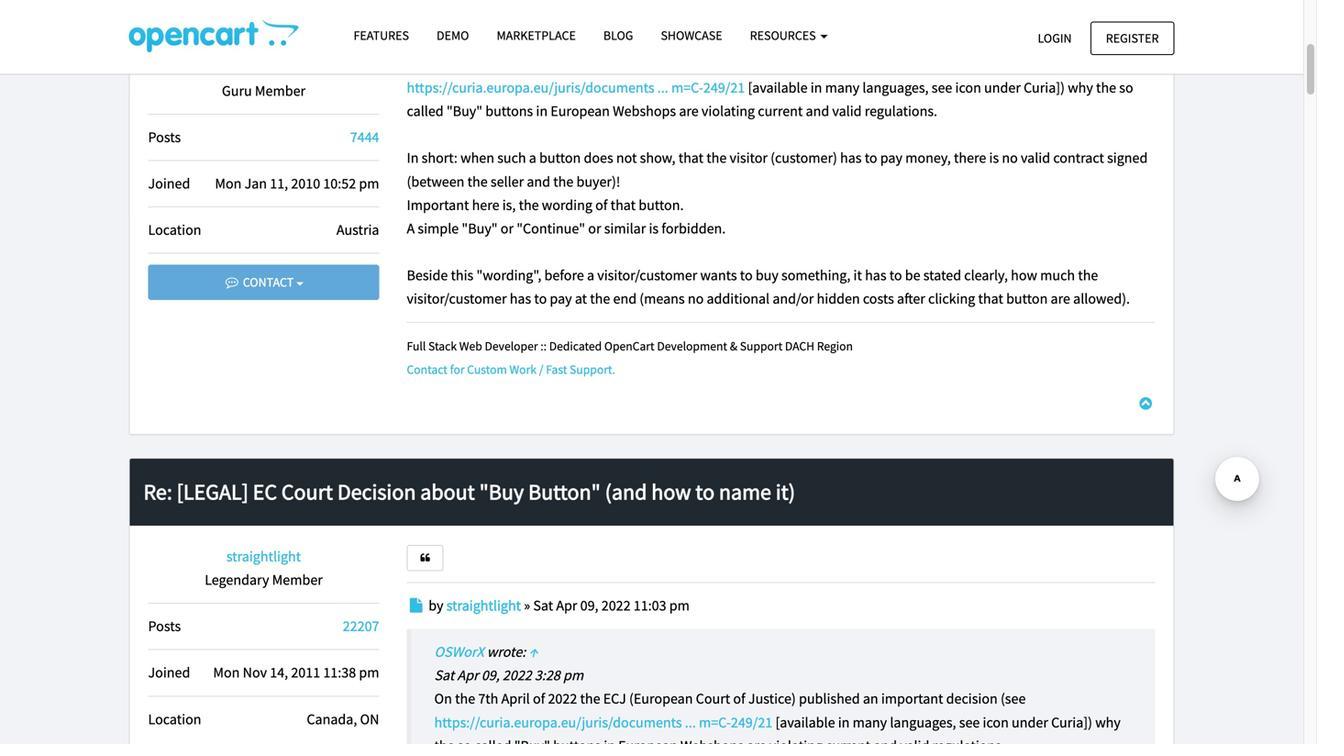 Task type: vqa. For each thing, say whether or not it's contained in the screenshot.
6th , from right
no



Task type: describe. For each thing, give the bounding box(es) containing it.
0 vertical spatial osworx
[[447, 20, 496, 38]]

0 vertical spatial webshops
[[613, 102, 676, 120]]

0 vertical spatial languages,
[[863, 78, 929, 97]]

nov
[[243, 664, 267, 682]]

1 vertical spatial [available
[[776, 713, 836, 732]]

to left name
[[696, 478, 715, 506]]

0 vertical spatial visitor/customer
[[598, 266, 698, 285]]

22207 link
[[343, 617, 379, 636]]

user avatar image
[[223, 0, 305, 51]]

and/or
[[773, 290, 814, 308]]

2 horizontal spatial and
[[874, 737, 897, 744]]

development
[[657, 338, 728, 354]]

mon for mon nov 14, 2011 11:38 pm
[[213, 664, 240, 682]]

1 vertical spatial straightlight
[[447, 596, 521, 615]]

beside this "wording", before a visitor/customer wants to buy something, it has to be stated clearly, how much the visitor/customer has to pay at the end (means no additional and/or hidden costs after clicking that button are allowed).
[[407, 266, 1131, 308]]

about
[[420, 478, 475, 506]]

showcase
[[661, 27, 723, 44]]

» for straightlight
[[524, 596, 531, 615]]

&
[[730, 338, 738, 354]]

↑
[[529, 643, 538, 661]]

re: [legal] ec court decision about "buy button" (and how to name it)
[[144, 478, 796, 506]]

1 or from the left
[[501, 219, 514, 238]]

0 vertical spatial "buy"
[[447, 102, 483, 120]]

marketplace
[[497, 27, 576, 44]]

osworx for osworx guru member
[[239, 58, 289, 76]]

» for osworx
[[499, 20, 506, 38]]

buyer)!
[[577, 172, 621, 191]]

jan
[[245, 174, 267, 193]]

1 vertical spatial regulations.
[[933, 737, 1006, 744]]

1 vertical spatial many
[[853, 713, 887, 732]]

m=c- inside osworx wrote: ↑ sat apr 09, 2022 3:28 pm on the 7th april of 2022 the ecj (european court of justice) published an important decision (see https://curia.europa.eu/juris/documents ... m=c-249/21
[[699, 713, 731, 732]]

by for by straightlight » sat apr 09, 2022 11:03 pm
[[429, 596, 444, 615]]

legendary
[[205, 571, 269, 589]]

1 vertical spatial curia])
[[1052, 713, 1093, 732]]

1 horizontal spatial so
[[1120, 78, 1134, 97]]

no inside beside this "wording", before a visitor/customer wants to buy something, it has to be stated clearly, how much the visitor/customer has to pay at the end (means no additional and/or hidden costs after clicking that button are allowed).
[[688, 290, 704, 308]]

straightlight inside straightlight legendary member
[[227, 547, 301, 566]]

beside
[[407, 266, 448, 285]]

does
[[584, 149, 614, 167]]

1 vertical spatial buttons
[[553, 737, 601, 744]]

are inside beside this "wording", before a visitor/customer wants to buy something, it has to be stated clearly, how much the visitor/customer has to pay at the end (means no additional and/or hidden costs after clicking that button are allowed).
[[1051, 290, 1071, 308]]

2022 for by osworx » sat apr 09, 2022 3:28 pm
[[577, 20, 606, 38]]

09, inside osworx wrote: ↑ sat apr 09, 2022 3:28 pm on the 7th april of 2022 the ecj (european court of justice) published an important decision (see https://curia.europa.eu/juris/documents ... m=c-249/21
[[482, 666, 500, 685]]

clicking
[[929, 290, 976, 308]]

register
[[1106, 30, 1159, 46]]

the down register link
[[1097, 78, 1117, 97]]

blog link
[[590, 19, 647, 52]]

↑ link
[[529, 643, 538, 661]]

0 vertical spatial buttons
[[486, 102, 533, 120]]

contact inside full stack web developer :: dedicated opencart development & support dach region contact for custom work / fast support.
[[407, 361, 448, 377]]

not
[[617, 149, 637, 167]]

1 vertical spatial icon
[[983, 713, 1009, 732]]

osworx for osworx wrote: ↑ sat apr 09, 2022 3:28 pm on the 7th april of 2022 the ecj (european court of justice) published an important decision (see https://curia.europa.eu/juris/documents ... m=c-249/21
[[434, 643, 484, 661]]

1 horizontal spatial violating
[[770, 737, 823, 744]]

to left buy
[[740, 266, 753, 285]]

button"
[[529, 478, 601, 506]]

0 horizontal spatial valid
[[833, 102, 862, 120]]

to left be
[[890, 266, 903, 285]]

is,
[[503, 196, 516, 214]]

developer
[[485, 338, 538, 354]]

1 horizontal spatial current
[[826, 737, 871, 744]]

the down on
[[434, 737, 455, 744]]

0 vertical spatial osworx link
[[447, 20, 496, 38]]

of inside in short: when such a button does not show, that the visitor (customer) has to pay money, there is no valid contract signed (between the seller and the buyer)! important here is, the wording of that button. a simple "buy" or "continue" or similar is forbidden.
[[596, 196, 608, 214]]

0 vertical spatial [available in many languages, see icon under curia]) why the so called "buy" buttons in european webshops are violating current and valid regulations.
[[407, 78, 1134, 120]]

1 horizontal spatial is
[[990, 149, 999, 167]]

the down the when
[[468, 172, 488, 191]]

1 vertical spatial has
[[865, 266, 887, 285]]

pm for osworx
[[637, 20, 658, 38]]

1 vertical spatial osworx link
[[239, 58, 289, 76]]

7th
[[478, 690, 499, 708]]

0 vertical spatial see
[[932, 78, 953, 97]]

22207
[[343, 617, 379, 636]]

that inside beside this "wording", before a visitor/customer wants to buy something, it has to be stated clearly, how much the visitor/customer has to pay at the end (means no additional and/or hidden costs after clicking that button are allowed).
[[979, 290, 1004, 308]]

11:03
[[634, 596, 667, 615]]

2022 right april
[[548, 690, 577, 708]]

to down before
[[534, 290, 547, 308]]

11:38
[[323, 664, 356, 682]]

commenting o image
[[224, 276, 240, 289]]

0 vertical spatial under
[[985, 78, 1021, 97]]

wrote:
[[487, 643, 526, 661]]

1 horizontal spatial valid
[[900, 737, 930, 744]]

the up allowed).
[[1078, 266, 1099, 285]]

region
[[817, 338, 853, 354]]

1 vertical spatial is
[[649, 219, 659, 238]]

no inside in short: when such a button does not show, that the visitor (customer) has to pay money, there is no valid contract signed (between the seller and the buyer)! important here is, the wording of that button. a simple "buy" or "continue" or similar is forbidden.
[[1002, 149, 1018, 167]]

1 vertical spatial called
[[475, 737, 512, 744]]

clearly,
[[965, 266, 1008, 285]]

resources
[[750, 27, 819, 44]]

button inside beside this "wording", before a visitor/customer wants to buy something, it has to be stated clearly, how much the visitor/customer has to pay at the end (means no additional and/or hidden costs after clicking that button are allowed).
[[1007, 290, 1048, 308]]

much
[[1041, 266, 1076, 285]]

location for canada, on
[[148, 710, 201, 728]]

for
[[450, 361, 465, 377]]

pay inside in short: when such a button does not show, that the visitor (customer) has to pay money, there is no valid contract signed (between the seller and the buyer)! important here is, the wording of that button. a simple "buy" or "continue" or similar is forbidden.
[[881, 149, 903, 167]]

sat for sat apr 09, 2022 3:28 pm
[[509, 20, 529, 38]]

april
[[502, 690, 530, 708]]

features
[[354, 27, 409, 44]]

end
[[613, 290, 637, 308]]

1 vertical spatial https://curia.europa.eu/juris/documents ... m=c-249/21 link
[[434, 713, 773, 732]]

(and
[[605, 478, 647, 506]]

1 vertical spatial [available in many languages, see icon under curia]) why the so called "buy" buttons in european webshops are violating current and valid regulations.
[[434, 713, 1121, 744]]

1 vertical spatial languages,
[[890, 713, 957, 732]]

support.
[[570, 361, 616, 377]]

2 horizontal spatial of
[[733, 690, 746, 708]]

there
[[954, 149, 987, 167]]

7444
[[350, 128, 379, 146]]

1 horizontal spatial are
[[747, 737, 767, 744]]

pm for straightlight
[[670, 596, 690, 615]]

https://curia.europa.eu/juris/documents inside osworx wrote: ↑ sat apr 09, 2022 3:28 pm on the 7th april of 2022 the ecj (european court of justice) published an important decision (see https://curia.europa.eu/juris/documents ... m=c-249/21
[[434, 713, 682, 732]]

similar
[[604, 219, 646, 238]]

important
[[882, 690, 944, 708]]

custom
[[467, 361, 507, 377]]

joined for mon jan 11, 2010 10:52 pm
[[148, 174, 190, 193]]

straightlight legendary member
[[205, 547, 323, 589]]

1 horizontal spatial straightlight link
[[447, 596, 521, 615]]

justice)
[[749, 690, 796, 708]]

guru
[[222, 81, 252, 100]]

forbidden.
[[662, 219, 726, 238]]

allowed).
[[1074, 290, 1131, 308]]

this
[[451, 266, 474, 285]]

on
[[434, 690, 452, 708]]

the left ecj
[[580, 690, 601, 708]]

0 vertical spatial 249/21
[[704, 78, 745, 97]]

2 vertical spatial osworx link
[[434, 643, 484, 661]]

short:
[[422, 149, 458, 167]]

features link
[[340, 19, 423, 52]]

canada, on
[[307, 710, 379, 728]]

in down resources link
[[811, 78, 823, 97]]

work
[[510, 361, 537, 377]]

0 vertical spatial m=c-
[[672, 78, 704, 97]]

full stack web developer :: dedicated opencart development & support dach region contact for custom work / fast support.
[[407, 338, 853, 377]]

249/21 inside osworx wrote: ↑ sat apr 09, 2022 3:28 pm on the 7th april of 2022 the ecj (european court of justice) published an important decision (see https://curia.europa.eu/juris/documents ... m=c-249/21
[[731, 713, 773, 732]]

hidden
[[817, 290, 860, 308]]

in down published
[[838, 713, 850, 732]]

osworx wrote: ↑ sat apr 09, 2022 3:28 pm on the 7th april of 2022 the ecj (european court of justice) published an important decision (see https://curia.europa.eu/juris/documents ... m=c-249/21
[[434, 643, 1026, 732]]

0 vertical spatial why
[[1068, 78, 1094, 97]]

mon for mon jan 11, 2010 10:52 pm
[[215, 174, 242, 193]]

3:28 for ↑
[[535, 666, 560, 685]]

2022 for osworx wrote: ↑ sat apr 09, 2022 3:28 pm on the 7th april of 2022 the ecj (european court of justice) published an important decision (see https://curia.europa.eu/juris/documents ... m=c-249/21
[[503, 666, 532, 685]]

(means
[[640, 290, 685, 308]]

posts for mon nov 14, 2011 11:38 pm
[[148, 617, 181, 636]]

re: [legal] ec court decision about "buy button" (and how to name it) link
[[144, 478, 796, 506]]

0 vertical spatial violating
[[702, 102, 755, 120]]

has inside in short: when such a button does not show, that the visitor (customer) has to pay money, there is no valid contract signed (between the seller and the buyer)! important here is, the wording of that button. a simple "buy" or "continue" or similar is forbidden.
[[841, 149, 862, 167]]

apr for sat apr 09, 2022 3:28 pm
[[531, 20, 553, 38]]

something,
[[782, 266, 851, 285]]

0 vertical spatial many
[[825, 78, 860, 97]]

the left visitor
[[707, 149, 727, 167]]

sat for sat apr 09, 2022 11:03 pm
[[533, 596, 553, 615]]

mon nov 14, 2011 11:38 pm
[[213, 664, 379, 682]]

published
[[799, 690, 860, 708]]

after
[[897, 290, 926, 308]]

the right the is,
[[519, 196, 539, 214]]

a for visitor/customer
[[587, 266, 595, 285]]

0 vertical spatial icon
[[956, 78, 982, 97]]

contract
[[1054, 149, 1105, 167]]

contact button
[[148, 265, 379, 300]]

simple
[[418, 219, 459, 238]]

(european
[[630, 690, 693, 708]]

fast
[[546, 361, 567, 377]]

top image
[[1137, 396, 1156, 411]]

10:52
[[323, 174, 356, 193]]

2011
[[291, 664, 320, 682]]

visitor
[[730, 149, 768, 167]]

2 vertical spatial "buy"
[[515, 737, 550, 744]]

09, for sat apr 09, 2022 3:28 pm
[[556, 20, 574, 38]]

"buy" inside in short: when such a button does not show, that the visitor (customer) has to pay money, there is no valid contract signed (between the seller and the buyer)! important here is, the wording of that button. a simple "buy" or "continue" or similar is forbidden.
[[462, 219, 498, 238]]

0 vertical spatial and
[[806, 102, 830, 120]]

1 vertical spatial so
[[458, 737, 472, 744]]

it)
[[776, 478, 796, 506]]

blog
[[604, 27, 634, 44]]

showcase link
[[647, 19, 737, 52]]

by osworx » sat apr 09, 2022 3:28 pm
[[429, 20, 658, 38]]

0 horizontal spatial current
[[758, 102, 803, 120]]

0 vertical spatial called
[[407, 102, 444, 120]]

login link
[[1023, 22, 1088, 55]]

canada,
[[307, 710, 357, 728]]

here
[[472, 196, 500, 214]]

1 vertical spatial see
[[960, 713, 980, 732]]

pay inside beside this "wording", before a visitor/customer wants to buy something, it has to be stated clearly, how much the visitor/customer has to pay at the end (means no additional and/or hidden costs after clicking that button are allowed).
[[550, 290, 572, 308]]

09, for sat apr 09, 2022 11:03 pm
[[581, 596, 599, 615]]



Task type: locate. For each thing, give the bounding box(es) containing it.
2 posts from the top
[[148, 617, 181, 636]]

or down the is,
[[501, 219, 514, 238]]

0 vertical spatial european
[[551, 102, 610, 120]]

regulations. up money,
[[865, 102, 938, 120]]

1 vertical spatial how
[[652, 478, 691, 506]]

webshops up show,
[[613, 102, 676, 120]]

sat
[[509, 20, 529, 38], [533, 596, 553, 615], [434, 666, 454, 685]]

249/21 down showcase link
[[704, 78, 745, 97]]

1 vertical spatial and
[[527, 172, 551, 191]]

» up ↑ link
[[524, 596, 531, 615]]

by for by osworx » sat apr 09, 2022 3:28 pm
[[429, 20, 444, 38]]

0 horizontal spatial 09,
[[482, 666, 500, 685]]

1 vertical spatial "buy"
[[462, 219, 498, 238]]

button.
[[639, 196, 684, 214]]

0 horizontal spatial buttons
[[486, 102, 533, 120]]

https://curia.europa.eu/juris/documents ... m=c-249/21 link down ecj
[[434, 713, 773, 732]]

how
[[1011, 266, 1038, 285], [652, 478, 691, 506]]

resources link
[[737, 19, 842, 52]]

court right (european
[[696, 690, 731, 708]]

7444 link
[[350, 128, 379, 146]]

called up in
[[407, 102, 444, 120]]

osworx link up guru
[[239, 58, 289, 76]]

1 horizontal spatial or
[[588, 219, 602, 238]]

in
[[811, 78, 823, 97], [536, 102, 548, 120], [838, 713, 850, 732], [604, 737, 616, 744]]

straightlight link up legendary
[[227, 547, 301, 566]]

apr left 11:03
[[556, 596, 578, 615]]

»
[[499, 20, 506, 38], [524, 596, 531, 615]]

signed
[[1108, 149, 1148, 167]]

languages, up money,
[[863, 78, 929, 97]]

to
[[865, 149, 878, 167], [740, 266, 753, 285], [890, 266, 903, 285], [534, 290, 547, 308], [696, 478, 715, 506]]

https://curia.europa.eu/juris/documents down the marketplace link
[[407, 78, 655, 97]]

regulations. down decision
[[933, 737, 1006, 744]]

to left money,
[[865, 149, 878, 167]]

11,
[[270, 174, 288, 193]]

0 horizontal spatial a
[[529, 149, 537, 167]]

0 vertical spatial valid
[[833, 102, 862, 120]]

member inside osworx guru member
[[255, 81, 306, 100]]

location
[[148, 221, 201, 239], [148, 710, 201, 728]]

0 vertical spatial apr
[[531, 20, 553, 38]]

see up money,
[[932, 78, 953, 97]]

1 by from the top
[[429, 20, 444, 38]]

a inside in short: when such a button does not show, that the visitor (customer) has to pay money, there is no valid contract signed (between the seller and the buyer)! important here is, the wording of that button. a simple "buy" or "continue" or similar is forbidden.
[[529, 149, 537, 167]]

apr
[[531, 20, 553, 38], [556, 596, 578, 615], [457, 666, 479, 685]]

money,
[[906, 149, 951, 167]]

many
[[825, 78, 860, 97], [853, 713, 887, 732]]

european down (european
[[619, 737, 678, 744]]

by right post image
[[429, 20, 444, 38]]

member for straightlight
[[272, 571, 323, 589]]

[available down resources
[[748, 78, 808, 97]]

1 vertical spatial member
[[272, 571, 323, 589]]

current up (customer)
[[758, 102, 803, 120]]

1 vertical spatial why
[[1096, 713, 1121, 732]]

0 vertical spatial straightlight
[[227, 547, 301, 566]]

button inside in short: when such a button does not show, that the visitor (customer) has to pay money, there is no valid contract signed (between the seller and the buyer)! important here is, the wording of that button. a simple "buy" or "continue" or similar is forbidden.
[[540, 149, 581, 167]]

"buy
[[480, 478, 524, 506]]

straightlight link up 'wrote:'
[[447, 596, 521, 615]]

european down https://curia.europa.eu/juris/documents ... m=c-249/21 at the top of page
[[551, 102, 610, 120]]

post image
[[407, 22, 426, 36]]

1 vertical spatial are
[[1051, 290, 1071, 308]]

2 by from the top
[[429, 596, 444, 615]]

0 horizontal spatial violating
[[702, 102, 755, 120]]

of down buyer)!
[[596, 196, 608, 214]]

how inside beside this "wording", before a visitor/customer wants to buy something, it has to be stated clearly, how much the visitor/customer has to pay at the end (means no additional and/or hidden costs after clicking that button are allowed).
[[1011, 266, 1038, 285]]

location for austria
[[148, 221, 201, 239]]

sat up ↑
[[533, 596, 553, 615]]

reply with quote image
[[419, 553, 432, 563]]

valid up (customer)
[[833, 102, 862, 120]]

register link
[[1091, 22, 1175, 55]]

"buy" down here
[[462, 219, 498, 238]]

so
[[1120, 78, 1134, 97], [458, 737, 472, 744]]

1 vertical spatial straightlight link
[[447, 596, 521, 615]]

member for osworx
[[255, 81, 306, 100]]

https://curia.europa.eu/juris/documents ... m=c-249/21 link
[[407, 78, 745, 97], [434, 713, 773, 732]]

2 joined from the top
[[148, 664, 190, 682]]

1 vertical spatial 3:28
[[535, 666, 560, 685]]

pm inside osworx wrote: ↑ sat apr 09, 2022 3:28 pm on the 7th april of 2022 the ecj (european court of justice) published an important decision (see https://curia.europa.eu/juris/documents ... m=c-249/21
[[563, 666, 584, 685]]

demo link
[[423, 19, 483, 52]]

pay left money,
[[881, 149, 903, 167]]

2022 right marketplace
[[577, 20, 606, 38]]

2 horizontal spatial apr
[[556, 596, 578, 615]]

login
[[1038, 30, 1072, 46]]

2 or from the left
[[588, 219, 602, 238]]

1 vertical spatial under
[[1012, 713, 1049, 732]]

https://curia.europa.eu/juris/documents ... m=c-249/21
[[407, 78, 745, 97]]

apr inside osworx wrote: ↑ sat apr 09, 2022 3:28 pm on the 7th april of 2022 the ecj (european court of justice) published an important decision (see https://curia.europa.eu/juris/documents ... m=c-249/21
[[457, 666, 479, 685]]

0 vertical spatial button
[[540, 149, 581, 167]]

buy
[[756, 266, 779, 285]]

see down decision
[[960, 713, 980, 732]]

valid
[[833, 102, 862, 120], [1021, 149, 1051, 167], [900, 737, 930, 744]]

be
[[905, 266, 921, 285]]

is down button.
[[649, 219, 659, 238]]

court inside osworx wrote: ↑ sat apr 09, 2022 3:28 pm on the 7th april of 2022 the ecj (european court of justice) published an important decision (see https://curia.europa.eu/juris/documents ... m=c-249/21
[[696, 690, 731, 708]]

3:28 inside osworx wrote: ↑ sat apr 09, 2022 3:28 pm on the 7th april of 2022 the ecj (european court of justice) published an important decision (see https://curia.europa.eu/juris/documents ... m=c-249/21
[[535, 666, 560, 685]]

0 vertical spatial https://curia.europa.eu/juris/documents
[[407, 78, 655, 97]]

many down an
[[853, 713, 887, 732]]

web
[[460, 338, 482, 354]]

/
[[539, 361, 544, 377]]

posts for mon jan 11, 2010 10:52 pm
[[148, 128, 181, 146]]

1 location from the top
[[148, 221, 201, 239]]

of
[[596, 196, 608, 214], [533, 690, 545, 708], [733, 690, 746, 708]]

(customer)
[[771, 149, 838, 167]]

visitor/customer down this
[[407, 290, 507, 308]]

court right ec
[[282, 478, 333, 506]]

0 horizontal spatial no
[[688, 290, 704, 308]]

mon
[[215, 174, 242, 193], [213, 664, 240, 682]]

osworx inside osworx wrote: ↑ sat apr 09, 2022 3:28 pm on the 7th april of 2022 the ecj (european court of justice) published an important decision (see https://curia.europa.eu/juris/documents ... m=c-249/21
[[434, 643, 484, 661]]

a up at
[[587, 266, 595, 285]]

apr up https://curia.europa.eu/juris/documents ... m=c-249/21 at the top of page
[[531, 20, 553, 38]]

2 vertical spatial are
[[747, 737, 767, 744]]

2022
[[577, 20, 606, 38], [602, 596, 631, 615], [503, 666, 532, 685], [548, 690, 577, 708]]

in short: when such a button does not show, that the visitor (customer) has to pay money, there is no valid contract signed (between the seller and the buyer)! important here is, the wording of that button. a simple "buy" or "continue" or similar is forbidden.
[[407, 149, 1148, 238]]

0 vertical spatial ...
[[658, 78, 669, 97]]

[available in many languages, see icon under curia]) why the so called "buy" buttons in european webshops are violating current and valid regulations. down justice)
[[434, 713, 1121, 744]]

in down https://curia.europa.eu/juris/documents ... m=c-249/21 at the top of page
[[536, 102, 548, 120]]

1 horizontal spatial 3:28
[[609, 20, 634, 38]]

posts
[[148, 128, 181, 146], [148, 617, 181, 636]]

"buy" up the when
[[447, 102, 483, 120]]

0 horizontal spatial apr
[[457, 666, 479, 685]]

current down published
[[826, 737, 871, 744]]

the right on
[[455, 690, 475, 708]]

visitor/customer up (means
[[598, 266, 698, 285]]

0 horizontal spatial webshops
[[613, 102, 676, 120]]

1 vertical spatial visitor/customer
[[407, 290, 507, 308]]

0 vertical spatial a
[[529, 149, 537, 167]]

0 horizontal spatial that
[[611, 196, 636, 214]]

2 vertical spatial that
[[979, 290, 1004, 308]]

0 vertical spatial [available
[[748, 78, 808, 97]]

1 horizontal spatial a
[[587, 266, 595, 285]]

contact inside contact dropdown button
[[240, 274, 296, 291]]

by right post icon
[[429, 596, 444, 615]]

0 horizontal spatial european
[[551, 102, 610, 120]]

0 vertical spatial court
[[282, 478, 333, 506]]

languages,
[[863, 78, 929, 97], [890, 713, 957, 732]]

1 vertical spatial osworx
[[239, 58, 289, 76]]

demo
[[437, 27, 469, 44]]

straightlight link
[[227, 547, 301, 566], [447, 596, 521, 615]]

0 horizontal spatial are
[[679, 102, 699, 120]]

and inside in short: when such a button does not show, that the visitor (customer) has to pay money, there is no valid contract signed (between the seller and the buyer)! important here is, the wording of that button. a simple "buy" or "continue" or similar is forbidden.
[[527, 172, 551, 191]]

1 vertical spatial pay
[[550, 290, 572, 308]]

0 vertical spatial are
[[679, 102, 699, 120]]

1 vertical spatial webshops
[[681, 737, 744, 744]]

webshops down osworx wrote: ↑ sat apr 09, 2022 3:28 pm on the 7th april of 2022 the ecj (european court of justice) published an important decision (see https://curia.europa.eu/juris/documents ... m=c-249/21
[[681, 737, 744, 744]]

0 horizontal spatial see
[[932, 78, 953, 97]]

1 vertical spatial location
[[148, 710, 201, 728]]

on
[[360, 710, 379, 728]]

osworx up guru
[[239, 58, 289, 76]]

valid down important
[[900, 737, 930, 744]]

... inside osworx wrote: ↑ sat apr 09, 2022 3:28 pm on the 7th april of 2022 the ecj (european court of justice) published an important decision (see https://curia.europa.eu/juris/documents ... m=c-249/21
[[685, 713, 696, 732]]

valid left contract
[[1021, 149, 1051, 167]]

additional
[[707, 290, 770, 308]]

09, left blog
[[556, 20, 574, 38]]

to inside in short: when such a button does not show, that the visitor (customer) has to pay money, there is no valid contract signed (between the seller and the buyer)! important here is, the wording of that button. a simple "buy" or "continue" or similar is forbidden.
[[865, 149, 878, 167]]

how right (and
[[652, 478, 691, 506]]

a for button
[[529, 149, 537, 167]]

osworx
[[447, 20, 496, 38], [239, 58, 289, 76], [434, 643, 484, 661]]

member inside straightlight legendary member
[[272, 571, 323, 589]]

an
[[863, 690, 879, 708]]

1 horizontal spatial how
[[1011, 266, 1038, 285]]

1 vertical spatial joined
[[148, 664, 190, 682]]

member
[[255, 81, 306, 100], [272, 571, 323, 589]]

has right (customer)
[[841, 149, 862, 167]]

seller
[[491, 172, 524, 191]]

[available in many languages, see icon under curia]) why the so called "buy" buttons in european webshops are violating current and valid regulations.
[[407, 78, 1134, 120], [434, 713, 1121, 744]]

are down justice)
[[747, 737, 767, 744]]

2022 up april
[[503, 666, 532, 685]]

"buy"
[[447, 102, 483, 120], [462, 219, 498, 238], [515, 737, 550, 744]]

button down "much"
[[1007, 290, 1048, 308]]

...
[[658, 78, 669, 97], [685, 713, 696, 732]]

::
[[541, 338, 547, 354]]

that right show,
[[679, 149, 704, 167]]

violating up visitor
[[702, 102, 755, 120]]

osworx link right post image
[[447, 20, 496, 38]]

1 horizontal spatial court
[[696, 690, 731, 708]]

valid inside in short: when such a button does not show, that the visitor (customer) has to pay money, there is no valid contract signed (between the seller and the buyer)! important here is, the wording of that button. a simple "buy" or "continue" or similar is forbidden.
[[1021, 149, 1051, 167]]

support
[[740, 338, 783, 354]]

0 horizontal spatial and
[[527, 172, 551, 191]]

the right at
[[590, 290, 611, 308]]

stack
[[429, 338, 457, 354]]

joined left jan
[[148, 174, 190, 193]]

0 vertical spatial https://curia.europa.eu/juris/documents ... m=c-249/21 link
[[407, 78, 745, 97]]

post image
[[407, 598, 426, 613]]

osworx right post image
[[447, 20, 496, 38]]

... down showcase link
[[658, 78, 669, 97]]

how left "much"
[[1011, 266, 1038, 285]]

m=c-
[[672, 78, 704, 97], [699, 713, 731, 732]]

sat up on
[[434, 666, 454, 685]]

1 vertical spatial european
[[619, 737, 678, 744]]

ecj
[[604, 690, 627, 708]]

a inside beside this "wording", before a visitor/customer wants to buy something, it has to be stated clearly, how much the visitor/customer has to pay at the end (means no additional and/or hidden costs after clicking that button are allowed).
[[587, 266, 595, 285]]

» right 'demo'
[[499, 20, 506, 38]]

the up wording
[[554, 172, 574, 191]]

has right it
[[865, 266, 887, 285]]

0 horizontal spatial how
[[652, 478, 691, 506]]

[available down published
[[776, 713, 836, 732]]

"continue"
[[517, 219, 586, 238]]

at
[[575, 290, 587, 308]]

pay
[[881, 149, 903, 167], [550, 290, 572, 308]]

before
[[545, 266, 584, 285]]

decision
[[947, 690, 998, 708]]

0 vertical spatial straightlight link
[[227, 547, 301, 566]]

0 vertical spatial current
[[758, 102, 803, 120]]

when
[[461, 149, 495, 167]]

1 horizontal spatial european
[[619, 737, 678, 744]]

1 horizontal spatial ...
[[685, 713, 696, 732]]

and down an
[[874, 737, 897, 744]]

many down resources link
[[825, 78, 860, 97]]

in
[[407, 149, 419, 167]]

european
[[551, 102, 610, 120], [619, 737, 678, 744]]

1 horizontal spatial straightlight
[[447, 596, 521, 615]]

wording
[[542, 196, 593, 214]]

09,
[[556, 20, 574, 38], [581, 596, 599, 615], [482, 666, 500, 685]]

0 vertical spatial location
[[148, 221, 201, 239]]

0 horizontal spatial button
[[540, 149, 581, 167]]

called down the 7th
[[475, 737, 512, 744]]

"buy" down april
[[515, 737, 550, 744]]

straightlight up legendary
[[227, 547, 301, 566]]

osworx link
[[447, 20, 496, 38], [239, 58, 289, 76], [434, 643, 484, 661]]

0 horizontal spatial of
[[533, 690, 545, 708]]

in down ecj
[[604, 737, 616, 744]]

that
[[679, 149, 704, 167], [611, 196, 636, 214], [979, 290, 1004, 308]]

2 horizontal spatial that
[[979, 290, 1004, 308]]

joined for mon nov 14, 2011 11:38 pm
[[148, 664, 190, 682]]

mon left jan
[[215, 174, 242, 193]]

2022 for by straightlight » sat apr 09, 2022 11:03 pm
[[602, 596, 631, 615]]

1 horizontal spatial apr
[[531, 20, 553, 38]]

austria
[[337, 221, 379, 239]]

a right such
[[529, 149, 537, 167]]

1 horizontal spatial has
[[841, 149, 862, 167]]

2 location from the top
[[148, 710, 201, 728]]

osworx link left 'wrote:'
[[434, 643, 484, 661]]

sat inside osworx wrote: ↑ sat apr 09, 2022 3:28 pm on the 7th april of 2022 the ecj (european court of justice) published an important decision (see https://curia.europa.eu/juris/documents ... m=c-249/21
[[434, 666, 454, 685]]

3:28 for »
[[609, 20, 634, 38]]

osworx guru member
[[222, 58, 306, 100]]

or left similar
[[588, 219, 602, 238]]

0 vertical spatial curia])
[[1024, 78, 1065, 97]]

joined left nov
[[148, 664, 190, 682]]

1 vertical spatial https://curia.europa.eu/juris/documents
[[434, 713, 682, 732]]

called
[[407, 102, 444, 120], [475, 737, 512, 744]]

are
[[679, 102, 699, 120], [1051, 290, 1071, 308], [747, 737, 767, 744]]

0 vertical spatial that
[[679, 149, 704, 167]]

3:28 down ↑
[[535, 666, 560, 685]]

[available
[[748, 78, 808, 97], [776, 713, 836, 732]]

icon down (see
[[983, 713, 1009, 732]]

court
[[282, 478, 333, 506], [696, 690, 731, 708]]

contact for custom work / fast support. link
[[407, 361, 616, 377]]

2010
[[291, 174, 320, 193]]

1 vertical spatial mon
[[213, 664, 240, 682]]

mon left nov
[[213, 664, 240, 682]]

https://curia.europa.eu/juris/documents down april
[[434, 713, 682, 732]]

member right guru
[[255, 81, 306, 100]]

0 vertical spatial regulations.
[[865, 102, 938, 120]]

are down "much"
[[1051, 290, 1071, 308]]

under down (see
[[1012, 713, 1049, 732]]

09, up the 7th
[[482, 666, 500, 685]]

osworx left 'wrote:'
[[434, 643, 484, 661]]

0 vertical spatial is
[[990, 149, 999, 167]]

stated
[[924, 266, 962, 285]]

why
[[1068, 78, 1094, 97], [1096, 713, 1121, 732]]

3:28
[[609, 20, 634, 38], [535, 666, 560, 685]]

1 horizontal spatial pay
[[881, 149, 903, 167]]

1 vertical spatial apr
[[556, 596, 578, 615]]

osworx inside osworx guru member
[[239, 58, 289, 76]]

0 horizontal spatial is
[[649, 219, 659, 238]]

0 vertical spatial posts
[[148, 128, 181, 146]]

1 horizontal spatial that
[[679, 149, 704, 167]]

member right legendary
[[272, 571, 323, 589]]

icon up there
[[956, 78, 982, 97]]

0 horizontal spatial ...
[[658, 78, 669, 97]]

0 horizontal spatial why
[[1068, 78, 1094, 97]]

1 vertical spatial »
[[524, 596, 531, 615]]

0 vertical spatial contact
[[240, 274, 296, 291]]

0 horizontal spatial has
[[510, 290, 531, 308]]

... down (european
[[685, 713, 696, 732]]

of right april
[[533, 690, 545, 708]]

curia])
[[1024, 78, 1065, 97], [1052, 713, 1093, 732]]

0 vertical spatial joined
[[148, 174, 190, 193]]

buttons
[[486, 102, 533, 120], [553, 737, 601, 744]]

1 joined from the top
[[148, 174, 190, 193]]

2 horizontal spatial sat
[[533, 596, 553, 615]]

and up (customer)
[[806, 102, 830, 120]]

249/21 down justice)
[[731, 713, 773, 732]]

apr for sat apr 09, 2022 11:03 pm
[[556, 596, 578, 615]]

important
[[407, 196, 469, 214]]

pm for wrote:
[[563, 666, 584, 685]]

0 horizontal spatial sat
[[434, 666, 454, 685]]

is right there
[[990, 149, 999, 167]]

contact
[[240, 274, 296, 291], [407, 361, 448, 377]]

0 vertical spatial mon
[[215, 174, 242, 193]]

opencart
[[605, 338, 655, 354]]

1 posts from the top
[[148, 128, 181, 146]]



